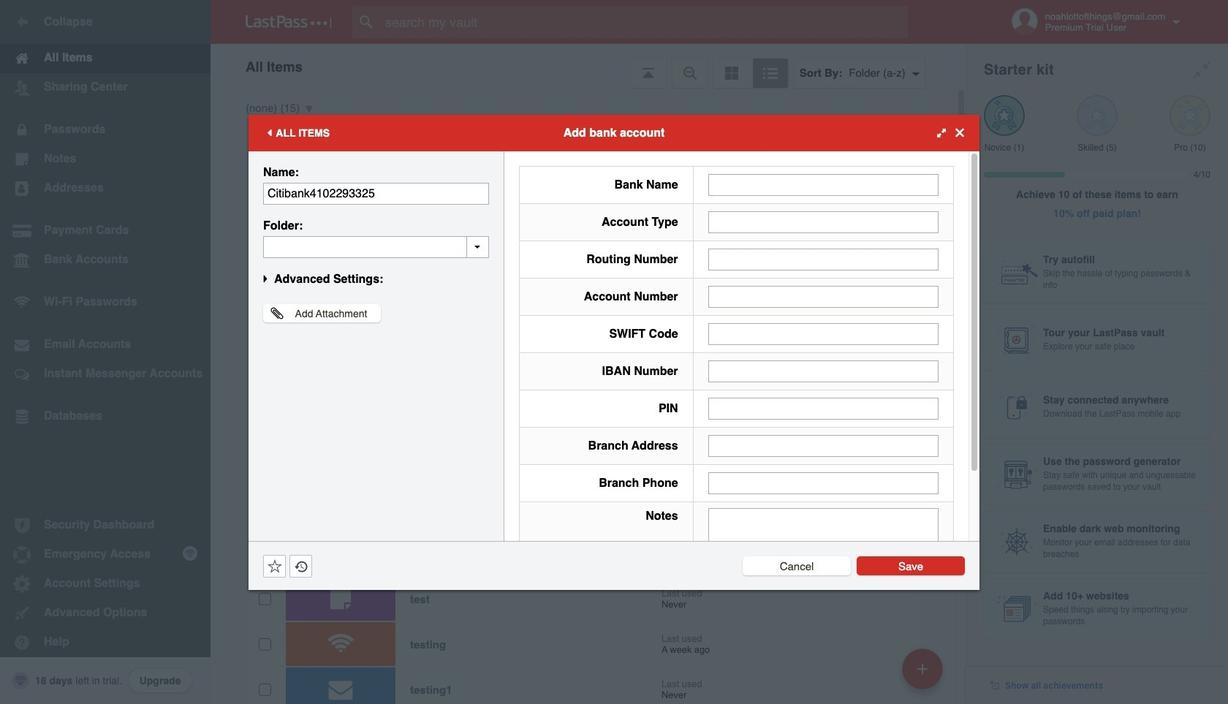 Task type: vqa. For each thing, say whether or not it's contained in the screenshot.
password field
no



Task type: locate. For each thing, give the bounding box(es) containing it.
None text field
[[708, 211, 939, 233], [708, 248, 939, 270], [708, 286, 939, 307], [708, 397, 939, 419], [708, 435, 939, 457], [708, 211, 939, 233], [708, 248, 939, 270], [708, 286, 939, 307], [708, 397, 939, 419], [708, 435, 939, 457]]

None text field
[[708, 174, 939, 196], [263, 182, 489, 204], [263, 236, 489, 258], [708, 323, 939, 345], [708, 360, 939, 382], [708, 472, 939, 494], [708, 508, 939, 598], [708, 174, 939, 196], [263, 182, 489, 204], [263, 236, 489, 258], [708, 323, 939, 345], [708, 360, 939, 382], [708, 472, 939, 494], [708, 508, 939, 598]]

main navigation navigation
[[0, 0, 211, 704]]

dialog
[[249, 114, 980, 608]]

search my vault text field
[[352, 6, 937, 38]]



Task type: describe. For each thing, give the bounding box(es) containing it.
new item image
[[918, 664, 928, 674]]

Search search field
[[352, 6, 937, 38]]

vault options navigation
[[211, 44, 967, 88]]

lastpass image
[[246, 15, 332, 29]]

new item navigation
[[897, 644, 952, 704]]



